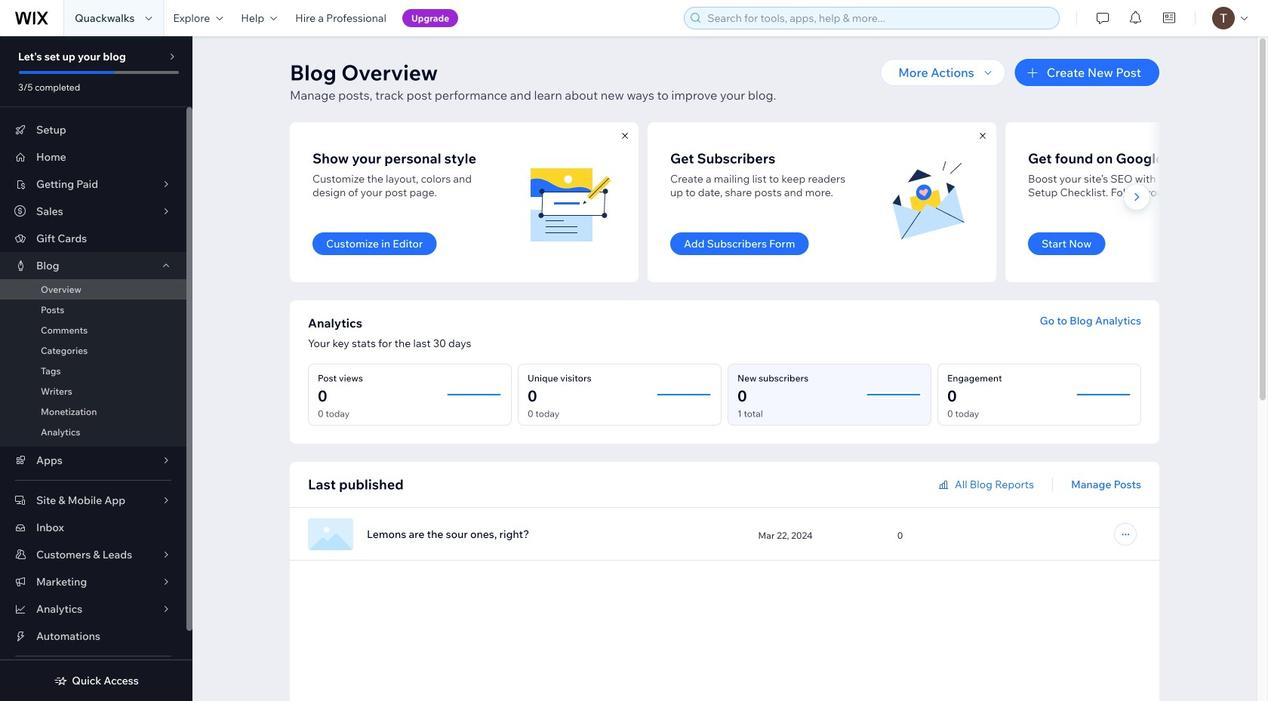 Task type: describe. For each thing, give the bounding box(es) containing it.
Search for tools, apps, help & more... field
[[703, 8, 1055, 29]]

blog overview.dealer.get subscribers.title image
[[883, 157, 974, 248]]

blog overview.dealer.customize post page.title image
[[525, 157, 616, 248]]



Task type: vqa. For each thing, say whether or not it's contained in the screenshot.
'alert'
no



Task type: locate. For each thing, give the bounding box(es) containing it.
list
[[290, 122, 1268, 282]]

sidebar element
[[0, 36, 192, 701]]



